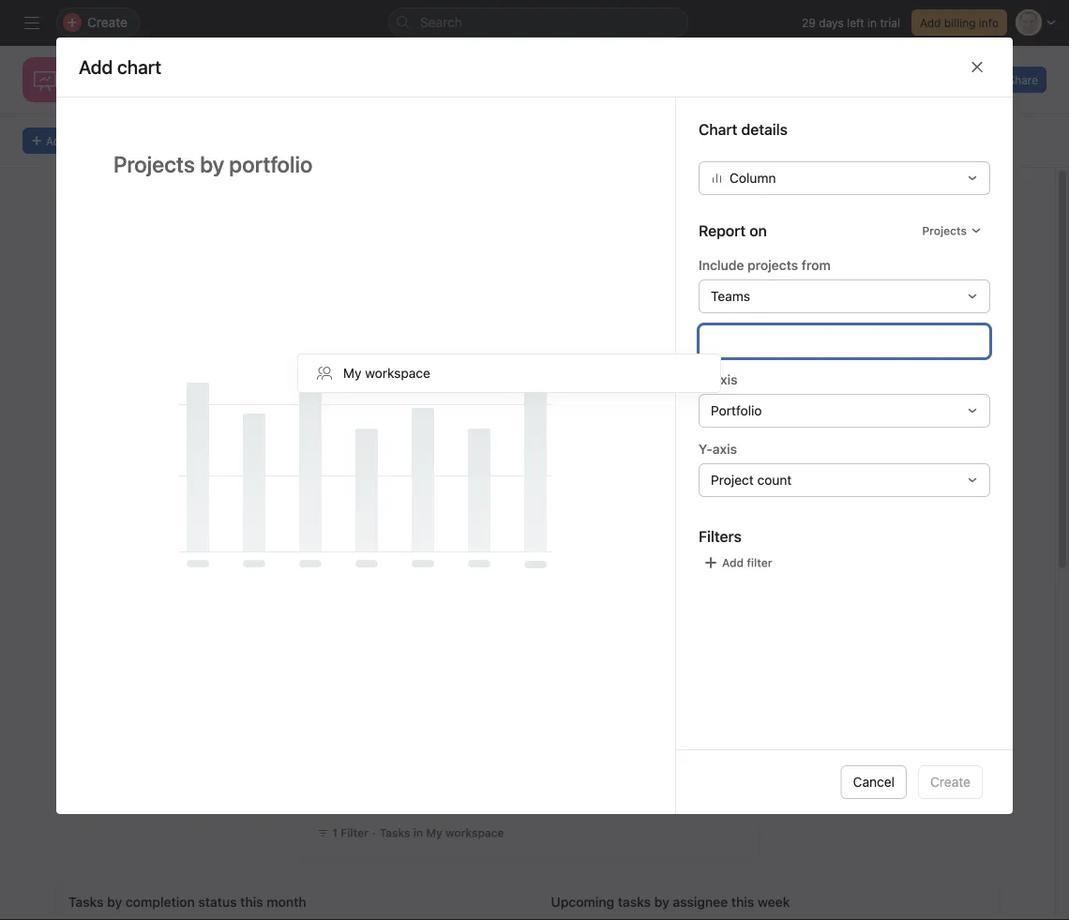 Task type: vqa. For each thing, say whether or not it's contained in the screenshot.
more on the left of the page
no



Task type: describe. For each thing, give the bounding box(es) containing it.
tasks for by
[[618, 895, 651, 910]]

search
[[420, 15, 463, 30]]

add to starred image
[[277, 83, 292, 98]]

Projects by portfolio text field
[[101, 143, 631, 186]]

my first dashboard
[[83, 79, 241, 101]]

upcoming tasks by assignee this week
[[551, 895, 791, 910]]

show options image
[[250, 83, 265, 98]]

search list box
[[389, 8, 689, 38]]

2 vertical spatial tasks
[[69, 895, 104, 910]]

1:1
[[581, 353, 600, 373]]

create button
[[919, 766, 983, 800]]

axis for y-
[[713, 442, 738, 457]]

trial
[[881, 16, 901, 29]]

left
[[847, 16, 865, 29]]

report image
[[34, 69, 56, 91]]

1 workspace from the top
[[446, 481, 504, 495]]

terryturtle85
[[503, 393, 560, 450]]

this month
[[240, 895, 307, 910]]

project count button
[[699, 464, 991, 497]]

cancel button
[[841, 766, 908, 800]]

0 vertical spatial in
[[868, 16, 877, 29]]

upcoming
[[551, 895, 615, 910]]

1 filter button
[[860, 306, 920, 325]]

filters
[[699, 528, 742, 546]]

portfolio button
[[699, 394, 991, 428]]

project count
[[711, 472, 792, 488]]

close image
[[970, 60, 985, 75]]

tasks by completion status this month
[[69, 895, 307, 910]]

completion
[[126, 895, 195, 910]]

tasks for by project
[[383, 549, 416, 565]]

add for add filter
[[723, 556, 744, 570]]

report on
[[699, 222, 767, 240]]

this week
[[732, 895, 791, 910]]

1 vertical spatial tasks
[[380, 827, 411, 840]]

0 vertical spatial my
[[83, 79, 108, 101]]

filter
[[747, 556, 773, 570]]

project
[[711, 472, 754, 488]]

x-
[[699, 372, 713, 388]]

2 tasks in my workspace from the top
[[380, 827, 504, 840]]

maria
[[558, 365, 588, 396]]

0 vertical spatial tasks
[[380, 481, 411, 495]]

1 vertical spatial filter
[[341, 481, 369, 495]]

axis for x-
[[713, 372, 738, 388]]

1 vertical spatial 1 filter
[[332, 481, 369, 495]]

count
[[758, 472, 792, 488]]

2 vertical spatial 1 filter
[[332, 827, 369, 840]]

search button
[[389, 8, 689, 38]]

column
[[730, 170, 777, 186]]

info
[[980, 16, 999, 29]]

2 vertical spatial in
[[414, 827, 423, 840]]

by project
[[419, 549, 482, 565]]

1 by from the left
[[107, 895, 122, 910]]

29 days left in trial
[[802, 16, 901, 29]]

y-
[[699, 442, 713, 457]]

teams button
[[699, 280, 991, 313]]

2 vertical spatial filter
[[341, 827, 369, 840]]

x-axis
[[699, 372, 738, 388]]

projects
[[748, 258, 799, 273]]

overdue tasks
[[831, 208, 949, 230]]



Task type: locate. For each thing, give the bounding box(es) containing it.
0 vertical spatial tasks in my workspace
[[380, 481, 504, 495]]

include
[[699, 258, 745, 273]]

portfolio
[[711, 403, 762, 419]]

add inside dropdown button
[[723, 556, 744, 570]]

2 vertical spatial my
[[426, 827, 443, 840]]

0 vertical spatial workspace
[[446, 481, 504, 495]]

add chart
[[46, 134, 98, 147]]

tasks right the upcoming
[[618, 895, 651, 910]]

1 filter
[[879, 309, 916, 322], [332, 481, 369, 495], [332, 827, 369, 840]]

by left assignee
[[655, 895, 670, 910]]

reporting
[[83, 59, 142, 74]]

/
[[553, 388, 565, 400]]

in
[[868, 16, 877, 29], [414, 481, 423, 495], [414, 827, 423, 840]]

add for add billing info
[[921, 16, 942, 29]]

0 button
[[876, 243, 904, 296]]

chart details
[[699, 121, 788, 138]]

cancel
[[854, 775, 895, 790]]

add billing info
[[921, 16, 999, 29]]

create
[[931, 775, 971, 790]]

1 tasks in my workspace from the top
[[380, 481, 504, 495]]

1 vertical spatial tasks
[[618, 895, 651, 910]]

add left chart
[[46, 134, 67, 147]]

filter inside button
[[888, 309, 916, 322]]

share
[[1008, 73, 1039, 86]]

add
[[921, 16, 942, 29], [46, 134, 67, 147], [723, 556, 744, 570]]

1 filter inside button
[[879, 309, 916, 322]]

0 vertical spatial add
[[921, 16, 942, 29]]

0 horizontal spatial add
[[46, 134, 67, 147]]

1 vertical spatial axis
[[713, 442, 738, 457]]

1 horizontal spatial add
[[723, 556, 744, 570]]

my
[[83, 79, 108, 101], [426, 481, 443, 495], [426, 827, 443, 840]]

29
[[802, 16, 816, 29]]

y-axis
[[699, 442, 738, 457]]

add filter button
[[699, 550, 778, 576]]

1 vertical spatial in
[[414, 481, 423, 495]]

incomplete tasks by project
[[310, 549, 482, 565]]

None text field
[[707, 330, 721, 353]]

terryturtle85 / maria 1:1
[[503, 353, 600, 450]]

1 vertical spatial workspace
[[446, 827, 504, 840]]

tasks left by project on the left of page
[[383, 549, 416, 565]]

1 inside button
[[879, 309, 885, 322]]

1 horizontal spatial by
[[655, 895, 670, 910]]

total tasks
[[122, 554, 209, 576]]

projects button
[[914, 218, 991, 244]]

teams
[[711, 289, 751, 304]]

add filter
[[723, 556, 773, 570]]

add chart button
[[23, 128, 106, 154]]

add left filter in the bottom of the page
[[723, 556, 744, 570]]

axis
[[713, 372, 738, 388], [713, 442, 738, 457]]

add left billing
[[921, 16, 942, 29]]

0 vertical spatial 1 filter
[[879, 309, 916, 322]]

1 vertical spatial 1
[[332, 481, 338, 495]]

1
[[879, 309, 885, 322], [332, 481, 338, 495], [332, 827, 338, 840]]

0 vertical spatial axis
[[713, 372, 738, 388]]

column button
[[699, 161, 991, 195]]

days
[[820, 16, 844, 29]]

0 vertical spatial filter
[[888, 309, 916, 322]]

projects
[[923, 224, 968, 237]]

2 vertical spatial 1
[[332, 827, 338, 840]]

0 horizontal spatial tasks
[[383, 549, 416, 565]]

assignee
[[673, 895, 728, 910]]

filter
[[888, 309, 916, 322], [341, 481, 369, 495], [341, 827, 369, 840]]

0 vertical spatial tasks
[[383, 549, 416, 565]]

share button
[[985, 67, 1047, 93]]

1 vertical spatial my
[[426, 481, 443, 495]]

billing
[[945, 16, 976, 29]]

first dashboard
[[113, 79, 241, 101]]

incomplete
[[310, 549, 379, 565]]

2 workspace from the top
[[446, 827, 504, 840]]

1 vertical spatial add
[[46, 134, 67, 147]]

chart
[[70, 134, 98, 147]]

axis up project
[[713, 442, 738, 457]]

add for add chart
[[46, 134, 67, 147]]

tasks
[[383, 549, 416, 565], [618, 895, 651, 910]]

2 horizontal spatial add
[[921, 16, 942, 29]]

1 vertical spatial tasks in my workspace
[[380, 827, 504, 840]]

include projects from
[[699, 258, 831, 273]]

2 vertical spatial add
[[723, 556, 744, 570]]

workspace
[[446, 481, 504, 495], [446, 827, 504, 840]]

add billing info button
[[912, 9, 1008, 36]]

2 by from the left
[[655, 895, 670, 910]]

from
[[802, 258, 831, 273]]

1 horizontal spatial tasks
[[618, 895, 651, 910]]

reporting link
[[83, 56, 142, 77]]

0
[[876, 243, 904, 296]]

0 horizontal spatial by
[[107, 895, 122, 910]]

tasks
[[380, 481, 411, 495], [380, 827, 411, 840], [69, 895, 104, 910]]

tasks in my workspace
[[380, 481, 504, 495], [380, 827, 504, 840]]

by
[[107, 895, 122, 910], [655, 895, 670, 910]]

add chart
[[79, 56, 162, 78]]

axis up portfolio at the right top
[[713, 372, 738, 388]]

by left completion
[[107, 895, 122, 910]]

status
[[198, 895, 237, 910]]

0 vertical spatial 1
[[879, 309, 885, 322]]



